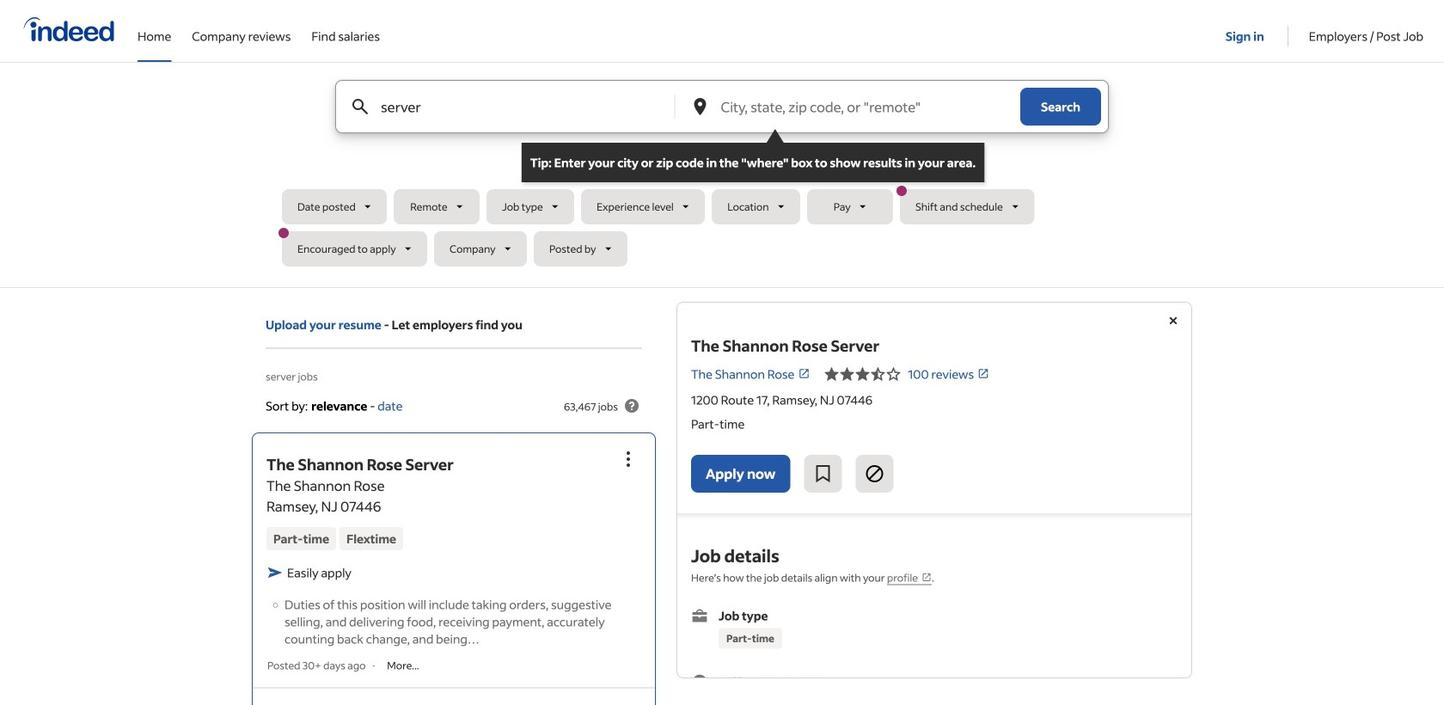 Task type: vqa. For each thing, say whether or not it's contained in the screenshot.
Close job details icon
yes



Task type: describe. For each thing, give the bounding box(es) containing it.
3.5 out of 5 stars. link to 100 reviews company ratings (opens in a new tab) image
[[978, 368, 990, 380]]

search: Job title, keywords, or company text field
[[378, 81, 646, 132]]

3.5 out of 5 stars image
[[824, 364, 902, 384]]

not interested image
[[865, 464, 885, 484]]

help icon image
[[622, 396, 642, 416]]



Task type: locate. For each thing, give the bounding box(es) containing it.
Edit location text field
[[718, 81, 1014, 132]]

save this job image
[[813, 464, 834, 484]]

the shannon rose (opens in a new tab) image
[[798, 368, 810, 380]]

job preferences (opens in a new window) image
[[922, 572, 932, 583]]

job actions for the shannon rose server is collapsed image
[[618, 449, 639, 469]]

None search field
[[279, 80, 1163, 273]]

close job details image
[[1163, 310, 1184, 331]]



